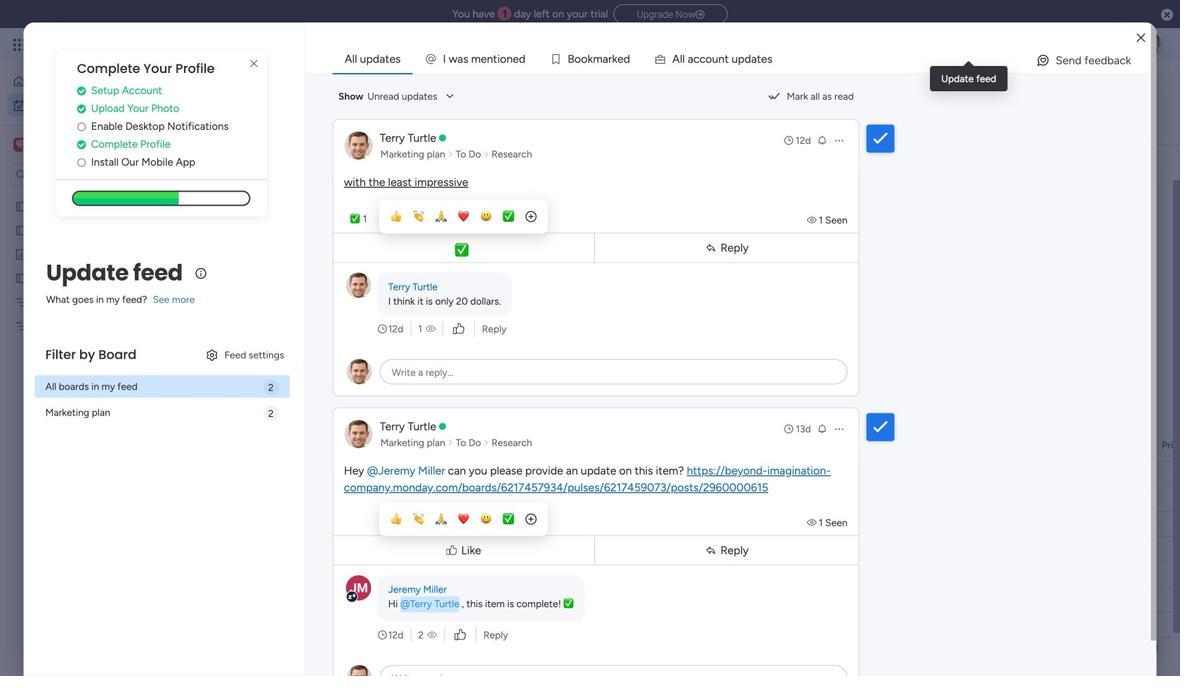 Task type: locate. For each thing, give the bounding box(es) containing it.
check circle image up 'search in workspace' field
[[77, 139, 86, 150]]

option
[[8, 70, 171, 93], [8, 94, 171, 117], [0, 194, 179, 197]]

column header
[[704, 434, 851, 458]]

0 horizontal spatial v2 seen image
[[426, 322, 436, 336]]

v2 like image
[[453, 322, 465, 337], [455, 628, 466, 643]]

1 vertical spatial option
[[8, 94, 171, 117]]

slider arrow image
[[448, 147, 454, 161], [484, 147, 490, 161], [448, 436, 454, 450], [484, 436, 490, 450]]

list box
[[0, 192, 179, 528]]

1 vertical spatial public board image
[[15, 272, 28, 285]]

check circle image
[[77, 104, 86, 114], [77, 139, 86, 150]]

None search field
[[273, 151, 400, 174]]

workspace selection element
[[13, 136, 117, 155]]

1 horizontal spatial v2 seen image
[[807, 214, 819, 226]]

1 check circle image from the top
[[77, 104, 86, 114]]

1 vertical spatial v2 seen image
[[428, 629, 437, 643]]

2 check circle image from the top
[[77, 139, 86, 150]]

1 vertical spatial v2 seen image
[[426, 322, 436, 336]]

2 workspace image from the left
[[16, 137, 25, 153]]

1 vertical spatial circle o image
[[77, 157, 86, 168]]

v2 seen image
[[807, 517, 819, 529], [428, 629, 437, 643]]

0 vertical spatial v2 seen image
[[807, 517, 819, 529]]

reminder image
[[817, 135, 828, 146]]

1 vertical spatial tab
[[207, 122, 258, 145]]

0 vertical spatial check circle image
[[77, 104, 86, 114]]

public board image down public board icon at the left top of page
[[15, 224, 28, 238]]

close image
[[1138, 33, 1146, 43]]

public board image
[[15, 200, 28, 214]]

public board image
[[15, 224, 28, 238], [15, 272, 28, 285]]

1 vertical spatial check circle image
[[77, 139, 86, 150]]

check circle image down check circle image
[[77, 104, 86, 114]]

workspace image
[[13, 137, 27, 153], [16, 137, 25, 153]]

0 vertical spatial v2 like image
[[453, 322, 465, 337]]

tab list
[[333, 45, 1152, 73]]

Filter dashboard by text search field
[[273, 151, 400, 174]]

0 vertical spatial tab
[[333, 45, 413, 73]]

circle o image down 'workspace selection' element
[[77, 157, 86, 168]]

0 vertical spatial circle o image
[[77, 121, 86, 132]]

0 horizontal spatial v2 seen image
[[428, 629, 437, 643]]

1 horizontal spatial v2 seen image
[[807, 517, 819, 529]]

public board image down public dashboard icon
[[15, 272, 28, 285]]

0 vertical spatial option
[[8, 70, 171, 93]]

circle o image
[[77, 121, 86, 132], [77, 157, 86, 168]]

v2 seen image
[[807, 214, 819, 226], [426, 322, 436, 336]]

check circle image
[[77, 86, 86, 96]]

public dashboard image
[[15, 248, 28, 261]]

0 vertical spatial public board image
[[15, 224, 28, 238]]

circle o image up 'workspace selection' element
[[77, 121, 86, 132]]

tab
[[333, 45, 413, 73], [207, 122, 258, 145]]



Task type: vqa. For each thing, say whether or not it's contained in the screenshot.
bottom To Do
no



Task type: describe. For each thing, give the bounding box(es) containing it.
terry turtle image
[[1141, 34, 1164, 56]]

1 horizontal spatial tab
[[333, 45, 413, 73]]

Search in workspace field
[[30, 167, 117, 183]]

dapulse rightstroke image
[[696, 9, 705, 20]]

select product image
[[13, 38, 27, 52]]

1 circle o image from the top
[[77, 121, 86, 132]]

1 workspace image from the left
[[13, 137, 27, 153]]

0 vertical spatial v2 seen image
[[807, 214, 819, 226]]

dapulse x slim image
[[246, 56, 263, 72]]

0 horizontal spatial tab
[[207, 122, 258, 145]]

2 public board image from the top
[[15, 272, 28, 285]]

search image
[[384, 157, 395, 168]]

2 vertical spatial option
[[0, 194, 179, 197]]

see plans image
[[233, 37, 246, 53]]

2 circle o image from the top
[[77, 157, 86, 168]]

dapulse close image
[[1162, 8, 1174, 22]]

1 vertical spatial v2 like image
[[455, 628, 466, 643]]

1 public board image from the top
[[15, 224, 28, 238]]

give feedback image
[[1037, 53, 1051, 67]]

options image
[[834, 135, 845, 146]]



